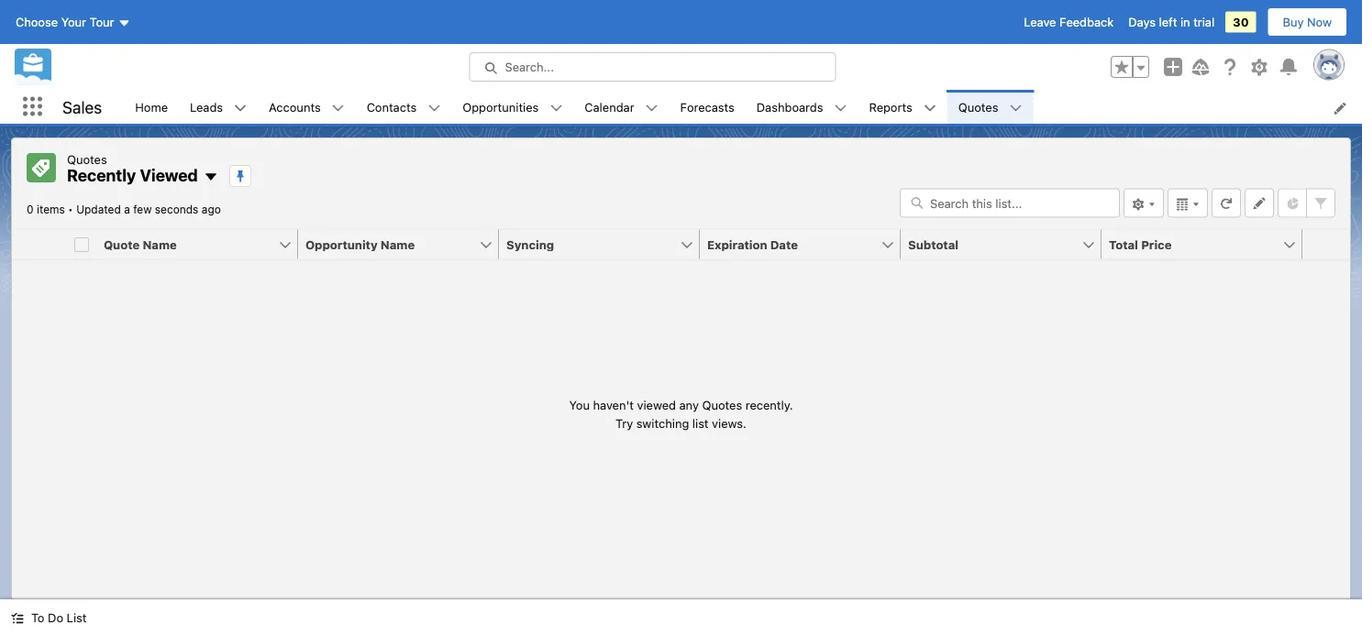 Task type: locate. For each thing, give the bounding box(es) containing it.
1 vertical spatial quotes
[[67, 152, 107, 166]]

buy now button
[[1267, 7, 1347, 37]]

name for quote name
[[143, 238, 177, 251]]

name
[[143, 238, 177, 251], [381, 238, 415, 251]]

leads link
[[179, 90, 234, 124]]

forecasts
[[680, 100, 735, 114]]

quotes list item
[[947, 90, 1033, 124]]

leads
[[190, 100, 223, 114]]

opportunity name element
[[298, 230, 510, 260]]

status containing you haven't viewed any quotes recently.
[[569, 396, 793, 432]]

switching
[[636, 416, 689, 430]]

to do list
[[31, 611, 87, 625]]

syncing button
[[499, 230, 680, 259]]

0 horizontal spatial quotes
[[67, 152, 107, 166]]

list containing home
[[124, 90, 1362, 124]]

leave feedback
[[1024, 15, 1114, 29]]

cell inside recently viewed|quotes|list view 'element'
[[67, 230, 96, 260]]

Search Recently Viewed list view. search field
[[900, 188, 1120, 218]]

to do list button
[[0, 600, 98, 637]]

text default image
[[834, 102, 847, 115], [923, 102, 936, 115], [1009, 102, 1022, 115], [11, 612, 24, 625]]

2 name from the left
[[381, 238, 415, 251]]

opportunity
[[305, 238, 378, 251]]

do
[[48, 611, 63, 625]]

calendar list item
[[574, 90, 669, 124]]

expiration
[[707, 238, 767, 251]]

quotes up updated
[[67, 152, 107, 166]]

try
[[616, 416, 633, 430]]

subtotal
[[908, 238, 959, 251]]

quotes inside you haven't viewed any quotes recently. try switching list views.
[[702, 398, 742, 412]]

1 name from the left
[[143, 238, 177, 251]]

1 horizontal spatial name
[[381, 238, 415, 251]]

date
[[770, 238, 798, 251]]

text default image inside dashboards list item
[[834, 102, 847, 115]]

recently viewed status
[[27, 203, 76, 216]]

quote
[[104, 238, 140, 251]]

total price button
[[1102, 230, 1282, 259]]

search... button
[[469, 52, 836, 82]]

any
[[679, 398, 699, 412]]

1 horizontal spatial quotes
[[702, 398, 742, 412]]

quotes up views.
[[702, 398, 742, 412]]

trial
[[1194, 15, 1215, 29]]

list
[[124, 90, 1362, 124]]

quotes
[[958, 100, 998, 114], [67, 152, 107, 166], [702, 398, 742, 412]]

updated
[[76, 203, 121, 216]]

reports
[[869, 100, 912, 114]]

2 horizontal spatial quotes
[[958, 100, 998, 114]]

tour
[[90, 15, 114, 29]]

you haven't viewed any quotes recently. try switching list views.
[[569, 398, 793, 430]]

name inside "button"
[[381, 238, 415, 251]]

2 vertical spatial quotes
[[702, 398, 742, 412]]

reports list item
[[858, 90, 947, 124]]

dashboards link
[[746, 90, 834, 124]]

0 horizontal spatial name
[[143, 238, 177, 251]]

action element
[[1303, 230, 1350, 260]]

text default image inside the reports list item
[[923, 102, 936, 115]]

left
[[1159, 15, 1177, 29]]

now
[[1307, 15, 1332, 29]]

status
[[569, 396, 793, 432]]

group
[[1111, 56, 1149, 78]]

your
[[61, 15, 86, 29]]

name for opportunity name
[[381, 238, 415, 251]]

subtotal element
[[901, 230, 1113, 260]]

in
[[1180, 15, 1190, 29]]

name inside button
[[143, 238, 177, 251]]

name right opportunity
[[381, 238, 415, 251]]

0 items • updated a few seconds ago
[[27, 203, 221, 216]]

cell
[[67, 230, 96, 260]]

quote name element
[[96, 230, 309, 260]]

buy
[[1283, 15, 1304, 29]]

expiration date element
[[700, 230, 912, 260]]

quotes inside list item
[[958, 100, 998, 114]]

text default image for reports
[[923, 102, 936, 115]]

item number element
[[12, 230, 67, 260]]

opportunities
[[463, 100, 539, 114]]

text default image inside quotes list item
[[1009, 102, 1022, 115]]

quotes right the reports list item on the top of the page
[[958, 100, 998, 114]]

leave feedback link
[[1024, 15, 1114, 29]]

0 vertical spatial quotes
[[958, 100, 998, 114]]

action image
[[1303, 230, 1350, 259]]

subtotal button
[[901, 230, 1081, 259]]

None search field
[[900, 188, 1120, 218]]

choose your tour
[[16, 15, 114, 29]]

opportunity name
[[305, 238, 415, 251]]

name right quote
[[143, 238, 177, 251]]



Task type: vqa. For each thing, say whether or not it's contained in the screenshot.
switching
yes



Task type: describe. For each thing, give the bounding box(es) containing it.
items
[[37, 203, 65, 216]]

forecasts link
[[669, 90, 746, 124]]

a
[[124, 203, 130, 216]]

you
[[569, 398, 590, 412]]

text default image inside to do list button
[[11, 612, 24, 625]]

ago
[[202, 203, 221, 216]]

to
[[31, 611, 44, 625]]

total
[[1109, 238, 1138, 251]]

days left in trial
[[1128, 15, 1215, 29]]

viewed
[[140, 166, 198, 185]]

expiration date
[[707, 238, 798, 251]]

contacts
[[367, 100, 417, 114]]

price
[[1141, 238, 1172, 251]]

days
[[1128, 15, 1156, 29]]

leave
[[1024, 15, 1056, 29]]

list
[[692, 416, 709, 430]]

calendar
[[585, 100, 634, 114]]

buy now
[[1283, 15, 1332, 29]]

total price
[[1109, 238, 1172, 251]]

dashboards
[[757, 100, 823, 114]]

item number image
[[12, 230, 67, 259]]

total price element
[[1102, 230, 1314, 260]]

syncing element
[[499, 230, 711, 260]]

list
[[67, 611, 87, 625]]

0
[[27, 203, 34, 216]]

contacts list item
[[356, 90, 452, 124]]

haven't
[[593, 398, 634, 412]]

accounts
[[269, 100, 321, 114]]

accounts link
[[258, 90, 332, 124]]

opportunities list item
[[452, 90, 574, 124]]

calendar link
[[574, 90, 645, 124]]

reports link
[[858, 90, 923, 124]]

home link
[[124, 90, 179, 124]]

•
[[68, 203, 73, 216]]

search...
[[505, 60, 554, 74]]

views.
[[712, 416, 747, 430]]

text default image for quotes
[[1009, 102, 1022, 115]]

syncing
[[506, 238, 554, 251]]

dashboards list item
[[746, 90, 858, 124]]

recently viewed|quotes|list view element
[[11, 138, 1351, 600]]

contacts link
[[356, 90, 428, 124]]

seconds
[[155, 203, 198, 216]]

recently
[[67, 166, 136, 185]]

sales
[[62, 97, 102, 117]]

quote name button
[[96, 230, 278, 259]]

accounts list item
[[258, 90, 356, 124]]

few
[[133, 203, 152, 216]]

viewed
[[637, 398, 676, 412]]

quotes link
[[947, 90, 1009, 124]]

quote name
[[104, 238, 177, 251]]

opportunities link
[[452, 90, 550, 124]]

opportunity name button
[[298, 230, 479, 259]]

recently viewed
[[67, 166, 198, 185]]

expiration date button
[[700, 230, 881, 259]]

choose your tour button
[[15, 7, 132, 37]]

recently.
[[746, 398, 793, 412]]

choose
[[16, 15, 58, 29]]

text default image for dashboards
[[834, 102, 847, 115]]

feedback
[[1060, 15, 1114, 29]]

30
[[1233, 15, 1249, 29]]

leads list item
[[179, 90, 258, 124]]

home
[[135, 100, 168, 114]]



